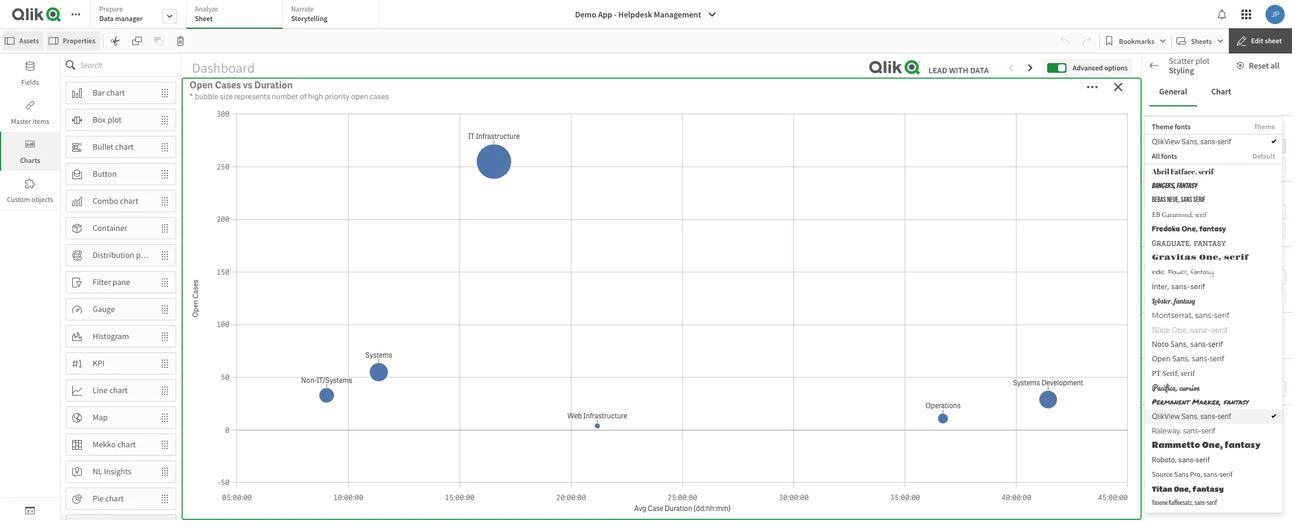 Task type: describe. For each thing, give the bounding box(es) containing it.
qlikview sans, sans-serif button
[[1149, 139, 1286, 153]]

chart for bullet chart
[[115, 141, 134, 152]]

eb
[[1152, 210, 1161, 220]]

to right set
[[1254, 258, 1260, 267]]

object image
[[25, 140, 35, 149]]

open for open cases vs duration * bubble size represents number of high priority open cases
[[190, 79, 213, 91]]

edit
[[1251, 36, 1264, 45]]

qlikview for qlikview sans, sans-serif dropdown button
[[1157, 141, 1185, 151]]

sans, inside dropdown button
[[1186, 141, 1204, 151]]

open cases by priority type
[[585, 150, 706, 163]]

bookmarks
[[1119, 36, 1155, 45]]

sans
[[1175, 470, 1189, 479]]

pie
[[93, 493, 104, 504]]

of
[[300, 91, 307, 102]]

high
[[308, 91, 323, 102]]

cases inside the low priority cases 203
[[1007, 78, 1057, 102]]

&
[[213, 352, 220, 365]]

filter
[[93, 277, 111, 288]]

edit sheet button
[[1229, 28, 1292, 54]]

move image for bar chart
[[154, 83, 176, 103]]

pacifico,
[[1152, 381, 1178, 394]]

open inside abril fatface, serif bangers, fantasy bebas neue, sans serif eb garamond, serif fredoka one, fantasy graduate, fantasy gravitas one, serif indie flower, fantasy inter, sans-serif lobster, fantasy montserrat, sans-serif nixie one, sans-serif noto sans, sans-serif open sans, sans-serif pt serif, serif pacifico, cursive permanent marker, fantasy qlikview sans, sans-serif raleway, sans-serif rammetto one, fantasy roboto, sans-serif source sans pro, sans-serif titan one, fantasy
[[1152, 354, 1171, 364]]

nl insights
[[93, 466, 131, 477]]

triangle right image
[[1143, 165, 1158, 171]]

0 horizontal spatial you
[[1154, 249, 1165, 258]]

delete image
[[175, 36, 185, 46]]

narrate storytelling
[[291, 4, 328, 23]]

rammetto
[[1152, 440, 1201, 452]]

box plot
[[93, 114, 122, 125]]

background for background image
[[1149, 365, 1192, 375]]

next sheet: performance image
[[1026, 63, 1036, 73]]

open & resolved cases over time
[[188, 352, 336, 365]]

chart for mekko chart
[[117, 439, 136, 450]]

chart for line chart
[[109, 385, 128, 396]]

plot for box plot
[[107, 114, 122, 125]]

move image for histogram
[[154, 326, 176, 347]]

garamond,
[[1162, 210, 1194, 220]]

puzzle image
[[25, 179, 35, 188]]

application containing 72
[[0, 0, 1292, 520]]

marker,
[[1193, 397, 1222, 407]]

off
[[1149, 356, 1160, 367]]

bubble
[[195, 91, 218, 102]]

indie
[[1152, 267, 1166, 278]]

object
[[1214, 249, 1232, 258]]

helpdesk
[[618, 9, 652, 20]]

copy image
[[132, 36, 142, 46]]

styling inside scatter plot styling
[[1169, 65, 1195, 76]]

move image for filter pane
[[154, 272, 176, 293]]

prepare
[[99, 4, 123, 13]]

insights
[[104, 466, 131, 477]]

advanced
[[1073, 63, 1103, 72]]

number
[[272, 91, 298, 102]]

properties button
[[46, 31, 100, 51]]

master items button
[[0, 93, 60, 132]]

custom objects button
[[0, 171, 60, 210]]

open for open & resolved cases over time
[[188, 352, 211, 365]]

visualizations,
[[1149, 258, 1191, 267]]

chart for chart suggestions
[[1170, 66, 1190, 76]]

all
[[1271, 60, 1280, 71]]

noto
[[1152, 339, 1169, 350]]

high
[[265, 78, 304, 102]]

distribution
[[93, 250, 134, 261]]

options
[[1105, 63, 1128, 72]]

items
[[33, 117, 49, 126]]

move image for map
[[154, 408, 176, 428]]

bebas
[[1152, 196, 1166, 205]]

state inside if you want to add the object to master visualizations, you need to set state to <inherited>.
[[1238, 258, 1253, 267]]

move image for box plot
[[154, 110, 176, 130]]

scatter
[[1169, 55, 1194, 66]]

custom
[[7, 195, 30, 204]]

move image for container
[[154, 218, 176, 239]]

general button
[[1150, 78, 1197, 107]]

serif inside dropdown button
[[1222, 141, 1236, 151]]

montserrat,
[[1152, 311, 1194, 320]]

pt
[[1152, 369, 1161, 378]]

advanced options
[[1073, 63, 1128, 72]]

move image for line chart
[[154, 381, 176, 401]]

chart for bar chart
[[106, 87, 125, 98]]

represents
[[234, 91, 270, 102]]

cases inside open cases vs duration * bubble size represents number of high priority open cases
[[215, 79, 241, 91]]

to left set
[[1220, 258, 1226, 267]]

chart suggestions
[[1170, 66, 1235, 76]]

bubbles
[[1189, 456, 1217, 467]]

medium
[[569, 78, 636, 102]]

chart for pie chart
[[105, 493, 124, 504]]

0 vertical spatial state
[[1149, 207, 1167, 218]]

move image for pie chart
[[154, 489, 176, 509]]

tab list containing general
[[1150, 78, 1285, 107]]

8 move image from the top
[[154, 516, 176, 520]]

nixie
[[1152, 326, 1170, 334]]

by
[[639, 150, 649, 163]]

to left add
[[1183, 249, 1189, 258]]

cases inside medium priority cases 142
[[705, 78, 755, 102]]

demo
[[575, 9, 597, 20]]

yanone
[[1152, 500, 1168, 507]]

plot for scatter plot styling
[[1196, 55, 1210, 66]]

move image for gauge
[[154, 299, 176, 320]]

suggestions
[[1192, 66, 1235, 76]]

qlikview sans, sans-serif for pacifico, cursive "list box" in the right of the page
[[1152, 137, 1232, 147]]

chart button
[[1202, 78, 1241, 107]]

abril
[[1152, 167, 1170, 176]]

resolved
[[222, 352, 261, 365]]

yanone kaffeesatz, sans-serif
[[1152, 500, 1217, 507]]

move image for distribution plot
[[154, 245, 176, 266]]

priority for 142
[[640, 78, 701, 102]]

want
[[1166, 249, 1181, 258]]

prepare data manager
[[99, 4, 143, 23]]

cut image
[[110, 36, 120, 46]]

graduate,
[[1152, 239, 1192, 247]]

master
[[1241, 249, 1262, 258]]

scatter plot styling
[[1169, 55, 1210, 76]]

navigation
[[1149, 342, 1187, 353]]

background image
[[1149, 365, 1216, 375]]

kpi
[[93, 358, 105, 369]]

custom objects
[[7, 195, 53, 204]]

cases
[[370, 91, 389, 102]]

Search text field
[[80, 54, 181, 76]]

qlikview for pacifico, cursive "list box" in the right of the page
[[1152, 137, 1181, 147]]

1 horizontal spatial size
[[1176, 377, 1189, 388]]

203
[[947, 102, 1013, 150]]

max visible bubbles
[[1149, 456, 1217, 467]]

combo
[[93, 196, 118, 206]]

title
[[1149, 122, 1165, 132]]

navigation off
[[1149, 342, 1187, 367]]

move image for combo chart
[[154, 191, 176, 212]]

duration
[[254, 79, 293, 91]]



Task type: locate. For each thing, give the bounding box(es) containing it.
background
[[1149, 318, 1192, 329], [1149, 365, 1192, 375]]

1 horizontal spatial chart
[[1212, 86, 1232, 97]]

serif,
[[1163, 369, 1179, 378]]

if
[[1149, 249, 1153, 258]]

plot inside scatter plot styling
[[1196, 55, 1210, 66]]

chart down suggestions at the top
[[1212, 86, 1232, 97]]

priority inside the low priority cases 203
[[942, 78, 1004, 102]]

you left the on the right top
[[1192, 258, 1203, 267]]

0 horizontal spatial size
[[220, 91, 233, 102]]

link image
[[25, 100, 35, 110]]

sheets button
[[1175, 31, 1227, 51]]

1 vertical spatial chart
[[1212, 86, 1232, 97]]

bookmarks button
[[1103, 31, 1169, 51]]

3 move image from the top
[[154, 164, 176, 184]]

high priority cases 72
[[265, 78, 423, 150]]

qlikview inside dropdown button
[[1157, 141, 1185, 151]]

assets
[[19, 36, 39, 45]]

demo app - helpdesk management button
[[568, 5, 724, 24]]

histogram
[[93, 331, 129, 342]]

0 vertical spatial tab list
[[90, 0, 383, 30]]

serif
[[1218, 137, 1232, 147], [1222, 141, 1236, 151], [1199, 167, 1214, 176], [1194, 196, 1206, 205], [1195, 210, 1207, 220], [1224, 253, 1249, 262], [1191, 282, 1206, 291], [1214, 311, 1230, 320], [1212, 326, 1228, 334], [1208, 339, 1223, 350], [1210, 354, 1225, 364], [1181, 369, 1195, 378], [1218, 412, 1232, 422], [1202, 427, 1216, 436], [1196, 456, 1210, 464], [1220, 470, 1233, 479], [1207, 500, 1217, 507]]

4 move image from the top
[[154, 354, 176, 374]]

0 horizontal spatial chart
[[1170, 66, 1190, 76]]

2 background from the top
[[1149, 365, 1192, 375]]

group up montserrat,
[[1149, 289, 1191, 306]]

inter,
[[1152, 282, 1169, 291]]

color
[[1194, 318, 1213, 329]]

chart
[[106, 87, 125, 98], [115, 141, 134, 152], [120, 196, 138, 206], [109, 385, 128, 396], [117, 439, 136, 450], [105, 493, 124, 504]]

plot right distribution
[[136, 250, 150, 261]]

appearance tab
[[1143, 134, 1292, 157]]

1 horizontal spatial plot
[[136, 250, 150, 261]]

qlikview
[[1152, 137, 1181, 147], [1157, 141, 1185, 151], [1152, 412, 1181, 422]]

sheets
[[1191, 36, 1212, 45]]

spacing
[[1180, 499, 1207, 510]]

states
[[1192, 185, 1213, 196]]

0 vertical spatial general
[[1160, 86, 1188, 97]]

6 move image from the top
[[154, 299, 176, 320]]

general down scatter chart 'icon' at top
[[1160, 86, 1188, 97]]

open left vs
[[190, 79, 213, 91]]

if you want to add the object to master visualizations, you need to set state to <inherited>.
[[1149, 249, 1262, 276]]

scatter chart image
[[1152, 66, 1161, 76]]

box
[[93, 114, 106, 125]]

source
[[1152, 470, 1173, 479]]

chart right bar
[[106, 87, 125, 98]]

0 vertical spatial group
[[1149, 158, 1191, 175]]

charts
[[20, 156, 40, 165]]

None text field
[[1149, 470, 1252, 487]]

reset
[[1249, 60, 1269, 71]]

size inside open cases vs duration * bubble size represents number of high priority open cases
[[220, 91, 233, 102]]

open down navigation
[[1152, 354, 1171, 364]]

*
[[190, 91, 193, 102]]

chart right combo
[[120, 196, 138, 206]]

footnote
[[1149, 253, 1181, 264]]

2 group from the top
[[1149, 224, 1191, 241]]

sans- inside dropdown button
[[1205, 141, 1222, 151]]

alternate
[[1158, 185, 1191, 196]]

open cases vs duration * bubble size represents number of high priority open cases
[[190, 79, 389, 102]]

sans-
[[1201, 137, 1218, 147], [1205, 141, 1222, 151], [1171, 282, 1191, 291], [1195, 311, 1214, 320], [1191, 326, 1212, 334], [1191, 339, 1209, 350], [1192, 354, 1210, 364], [1201, 412, 1218, 422], [1183, 427, 1202, 436], [1179, 456, 1196, 464], [1204, 470, 1220, 479], [1195, 500, 1207, 507]]

general up bangers,
[[1158, 163, 1186, 174]]

142
[[629, 102, 695, 150]]

9 move image from the top
[[154, 435, 176, 455]]

kaffeesatz,
[[1169, 500, 1194, 507]]

1 horizontal spatial tab list
[[1150, 78, 1285, 107]]

narrate
[[291, 4, 314, 13]]

the
[[1203, 249, 1212, 258]]

bubble
[[1149, 377, 1174, 388]]

flower,
[[1168, 267, 1188, 278]]

move image
[[154, 83, 176, 103], [154, 137, 176, 157], [154, 164, 176, 184], [154, 218, 176, 239], [154, 272, 176, 293], [154, 299, 176, 320], [154, 326, 176, 347], [154, 381, 176, 401], [154, 435, 176, 455]]

qlikview sans, sans-serif for qlikview sans, sans-serif dropdown button
[[1157, 141, 1236, 151]]

group for footnote
[[1149, 289, 1191, 306]]

styling up general 'button'
[[1169, 65, 1195, 76]]

background up noto
[[1149, 318, 1192, 329]]

0 vertical spatial background
[[1149, 318, 1192, 329]]

triangle bottom image
[[1143, 288, 1158, 294]]

add
[[1190, 249, 1202, 258]]

chart right pie
[[105, 493, 124, 504]]

management
[[654, 9, 701, 20]]

2 vertical spatial plot
[[136, 250, 150, 261]]

1 vertical spatial state
[[1238, 258, 1253, 267]]

general inside 'button'
[[1160, 86, 1188, 97]]

container
[[93, 223, 127, 234]]

background for background color
[[1149, 318, 1192, 329]]

application
[[0, 0, 1292, 520]]

tab list
[[90, 0, 383, 30], [1150, 78, 1285, 107]]

0 horizontal spatial tab list
[[90, 0, 383, 30]]

size right the bubble
[[220, 91, 233, 102]]

chart up general 'button'
[[1170, 66, 1190, 76]]

size down background image
[[1176, 377, 1189, 388]]

0 vertical spatial styling
[[1169, 65, 1195, 76]]

to
[[1183, 249, 1189, 258], [1233, 249, 1239, 258], [1220, 258, 1226, 267], [1254, 258, 1260, 267]]

1 move image from the top
[[154, 110, 176, 130]]

state down the "bebas"
[[1149, 207, 1167, 218]]

1 background from the top
[[1149, 318, 1192, 329]]

0 horizontal spatial state
[[1149, 207, 1167, 218]]

chart inside button
[[1212, 86, 1232, 97]]

lobster,
[[1152, 297, 1173, 306]]

low
[[903, 78, 938, 102]]

background up bubble size
[[1149, 365, 1192, 375]]

group
[[1149, 158, 1191, 175], [1149, 224, 1191, 241], [1149, 289, 1191, 306]]

fantasy
[[1177, 182, 1197, 189], [1200, 224, 1227, 233], [1194, 239, 1226, 247], [1191, 267, 1214, 278], [1175, 297, 1196, 306], [1224, 397, 1249, 407], [1225, 440, 1261, 452], [1193, 485, 1224, 493]]

8 move image from the top
[[154, 381, 176, 401]]

palette image
[[1155, 316, 1164, 326]]

sheet
[[195, 14, 213, 23]]

storytelling
[[291, 14, 328, 23]]

1 vertical spatial general
[[1158, 163, 1186, 174]]

analyze sheet
[[195, 4, 218, 23]]

3 move image from the top
[[154, 245, 176, 266]]

7 move image from the top
[[154, 489, 176, 509]]

properties
[[63, 36, 95, 45]]

sans,
[[1182, 137, 1199, 147], [1186, 141, 1204, 151], [1171, 339, 1189, 350], [1173, 354, 1190, 364], [1182, 412, 1199, 422]]

line chart
[[93, 385, 128, 396]]

1 vertical spatial group
[[1149, 224, 1191, 241]]

1 vertical spatial plot
[[107, 114, 122, 125]]

2 vertical spatial group
[[1149, 289, 1191, 306]]

chart right mekko
[[117, 439, 136, 450]]

mekko
[[93, 439, 116, 450]]

qlikview sans, sans-serif inside pacifico, cursive "list box"
[[1152, 137, 1232, 147]]

fatface,
[[1171, 167, 1197, 176]]

variables image
[[25, 506, 35, 516]]

move image for kpi
[[154, 354, 176, 374]]

grid
[[1149, 499, 1164, 510]]

<inherited>.
[[1149, 267, 1184, 276]]

chart right bullet
[[115, 141, 134, 152]]

5 move image from the top
[[154, 272, 176, 293]]

move image for mekko chart
[[154, 435, 176, 455]]

1 horizontal spatial state
[[1238, 258, 1253, 267]]

0 horizontal spatial plot
[[107, 114, 122, 125]]

database image
[[25, 61, 35, 71]]

cases
[[373, 78, 423, 102], [705, 78, 755, 102], [1007, 78, 1057, 102], [215, 79, 241, 91], [611, 150, 637, 163], [263, 352, 289, 365]]

subtitle
[[1149, 187, 1177, 198]]

over
[[291, 352, 312, 365]]

general
[[1160, 86, 1188, 97], [1158, 163, 1186, 174]]

4 move image from the top
[[154, 218, 176, 239]]

filter pane
[[93, 277, 130, 288]]

medium priority cases 142
[[569, 78, 755, 150]]

2 horizontal spatial plot
[[1196, 55, 1210, 66]]

plot for distribution plot
[[136, 250, 150, 261]]

bullet
[[93, 141, 113, 152]]

move image for nl insights
[[154, 462, 176, 482]]

1 vertical spatial styling
[[1172, 315, 1197, 326]]

charts button
[[0, 132, 60, 171]]

combo chart
[[93, 196, 138, 206]]

group up bangers,
[[1149, 158, 1191, 175]]

priority inside high priority cases 72
[[308, 78, 369, 102]]

7 move image from the top
[[154, 326, 176, 347]]

open left by
[[585, 150, 609, 163]]

bar chart
[[93, 87, 125, 98]]

alternate states
[[1158, 185, 1213, 196]]

to right object
[[1233, 249, 1239, 258]]

0 vertical spatial size
[[220, 91, 233, 102]]

you right if
[[1154, 249, 1165, 258]]

1 vertical spatial background
[[1149, 365, 1192, 375]]

pacifico, cursive list box
[[1145, 117, 1283, 513]]

grid line spacing
[[1149, 499, 1207, 510]]

state right set
[[1238, 258, 1253, 267]]

cases inside high priority cases 72
[[373, 78, 423, 102]]

move image
[[154, 110, 176, 130], [154, 191, 176, 212], [154, 245, 176, 266], [154, 354, 176, 374], [154, 408, 176, 428], [154, 462, 176, 482], [154, 489, 176, 509], [154, 516, 176, 520]]

tab list containing prepare
[[90, 0, 383, 30]]

1 move image from the top
[[154, 83, 176, 103]]

qlikview sans, sans-serif inside dropdown button
[[1157, 141, 1236, 151]]

fields
[[21, 78, 39, 87]]

qlikview inside abril fatface, serif bangers, fantasy bebas neue, sans serif eb garamond, serif fredoka one, fantasy graduate, fantasy gravitas one, serif indie flower, fantasy inter, sans-serif lobster, fantasy montserrat, sans-serif nixie one, sans-serif noto sans, sans-serif open sans, sans-serif pt serif, serif pacifico, cursive permanent marker, fantasy qlikview sans, sans-serif raleway, sans-serif rammetto one, fantasy roboto, sans-serif source sans pro, sans-serif titan one, fantasy
[[1152, 412, 1181, 422]]

priority inside medium priority cases 142
[[640, 78, 701, 102]]

plot right box
[[107, 114, 122, 125]]

move image for bullet chart
[[154, 137, 176, 157]]

1 vertical spatial tab list
[[1150, 78, 1285, 107]]

3 group from the top
[[1149, 289, 1191, 306]]

time
[[314, 352, 336, 365]]

open for open cases by priority type
[[585, 150, 609, 163]]

gauge
[[93, 304, 115, 315]]

0 vertical spatial plot
[[1196, 55, 1210, 66]]

assets button
[[2, 31, 44, 51]]

2 move image from the top
[[154, 191, 176, 212]]

5 move image from the top
[[154, 408, 176, 428]]

bubble size
[[1149, 377, 1189, 388]]

chart for chart
[[1212, 86, 1232, 97]]

triangle bottom image
[[1143, 187, 1158, 193]]

move image for button
[[154, 164, 176, 184]]

1 horizontal spatial you
[[1192, 258, 1203, 267]]

open
[[351, 91, 368, 102]]

group for title
[[1149, 158, 1191, 175]]

1 vertical spatial size
[[1176, 377, 1189, 388]]

chart right "line"
[[109, 385, 128, 396]]

priority for 203
[[942, 78, 1004, 102]]

qlikview sans, sans-serif
[[1152, 137, 1232, 147], [1157, 141, 1236, 151]]

6 move image from the top
[[154, 462, 176, 482]]

reset all button
[[1230, 56, 1290, 75]]

priority
[[325, 91, 350, 102]]

chart for combo chart
[[120, 196, 138, 206]]

type
[[686, 150, 706, 163]]

1 group from the top
[[1149, 158, 1191, 175]]

data
[[99, 14, 114, 23]]

group for subtitle
[[1149, 224, 1191, 241]]

priority for 72
[[308, 78, 369, 102]]

0 vertical spatial chart
[[1170, 66, 1190, 76]]

open inside open cases vs duration * bubble size represents number of high priority open cases
[[190, 79, 213, 91]]

you
[[1154, 249, 1165, 258], [1192, 258, 1203, 267]]

fields button
[[0, 54, 60, 93]]

plot down sheets
[[1196, 55, 1210, 66]]

low priority cases 203
[[903, 78, 1057, 150]]

vs
[[243, 79, 252, 91]]

plot
[[1196, 55, 1210, 66], [107, 114, 122, 125], [136, 250, 150, 261]]

button
[[93, 169, 117, 179]]

2 move image from the top
[[154, 137, 176, 157]]

styling right palette icon
[[1172, 315, 1197, 326]]

open left the &
[[188, 352, 211, 365]]

group down garamond,
[[1149, 224, 1191, 241]]

-
[[614, 9, 617, 20]]



Task type: vqa. For each thing, say whether or not it's contained in the screenshot.
Bullet chart chart
yes



